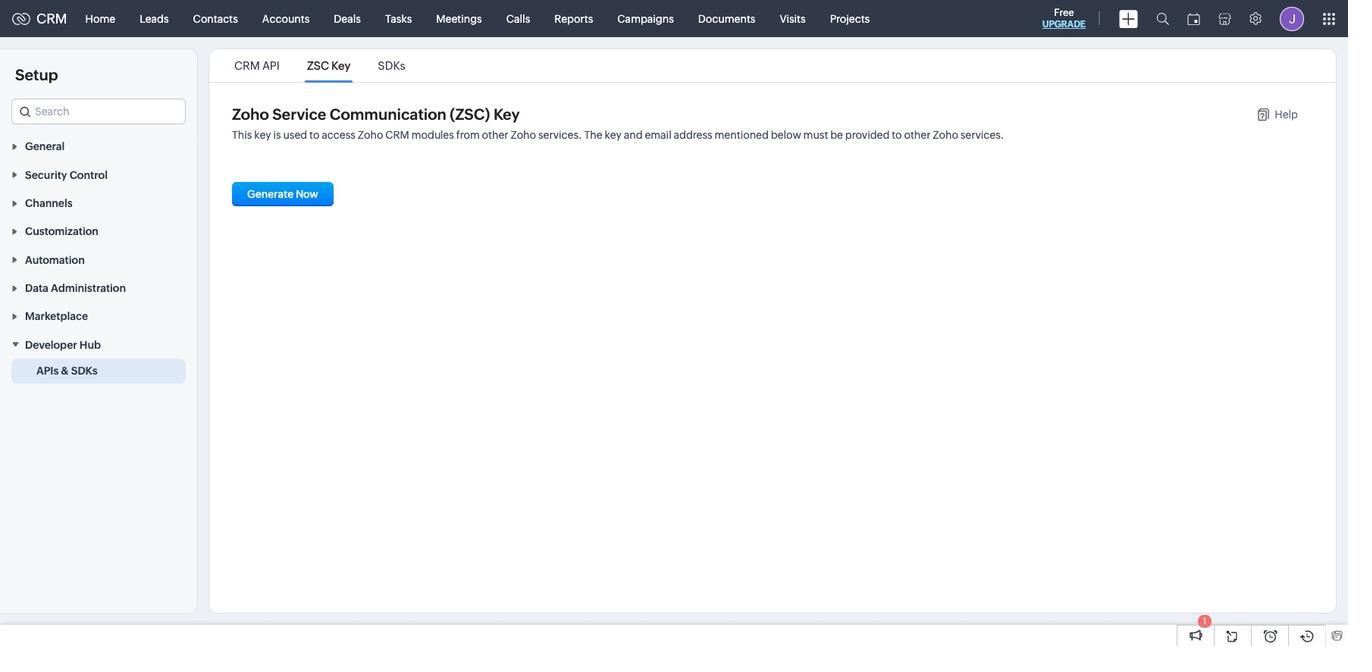 Task type: locate. For each thing, give the bounding box(es) containing it.
create menu image
[[1119, 9, 1138, 28]]

other
[[482, 129, 509, 141], [904, 129, 931, 141]]

sdks link
[[376, 59, 408, 72]]

None field
[[11, 99, 186, 124]]

developer hub button
[[0, 330, 197, 359]]

developer hub
[[25, 339, 101, 351]]

logo image
[[12, 13, 30, 25]]

sdks right &
[[71, 365, 98, 377]]

(zsc)
[[450, 105, 490, 123]]

0 vertical spatial crm
[[36, 11, 67, 27]]

provided
[[845, 129, 890, 141]]

be
[[831, 129, 843, 141]]

security control
[[25, 169, 108, 181]]

0 horizontal spatial key
[[254, 129, 271, 141]]

contacts
[[193, 13, 238, 25]]

apis
[[36, 365, 59, 377]]

other right the from
[[482, 129, 509, 141]]

to
[[309, 129, 320, 141], [892, 129, 902, 141]]

1 other from the left
[[482, 129, 509, 141]]

sdks
[[378, 59, 405, 72], [71, 365, 98, 377]]

1 vertical spatial sdks
[[71, 365, 98, 377]]

key
[[254, 129, 271, 141], [605, 129, 622, 141]]

to right used
[[309, 129, 320, 141]]

help
[[1275, 108, 1298, 121]]

data
[[25, 282, 48, 294]]

sdks inside list
[[378, 59, 405, 72]]

list
[[221, 49, 419, 82]]

crm for crm api
[[234, 59, 260, 72]]

1 horizontal spatial services.
[[961, 129, 1004, 141]]

administration
[[51, 282, 126, 294]]

services.
[[538, 129, 582, 141], [961, 129, 1004, 141]]

crm api link
[[232, 59, 282, 72]]

address
[[674, 129, 713, 141]]

0 horizontal spatial sdks
[[71, 365, 98, 377]]

1 horizontal spatial key
[[494, 105, 520, 123]]

crm inside list
[[234, 59, 260, 72]]

developer hub region
[[0, 359, 197, 384]]

calls link
[[494, 0, 542, 37]]

zsc key link
[[305, 59, 353, 72]]

marketplace
[[25, 310, 88, 323]]

mentioned
[[715, 129, 769, 141]]

0 horizontal spatial services.
[[538, 129, 582, 141]]

other right provided
[[904, 129, 931, 141]]

channels
[[25, 197, 73, 209]]

crm down 'communication'
[[385, 129, 409, 141]]

0 horizontal spatial other
[[482, 129, 509, 141]]

automation button
[[0, 245, 197, 274]]

0 vertical spatial sdks
[[378, 59, 405, 72]]

data administration
[[25, 282, 126, 294]]

0 horizontal spatial to
[[309, 129, 320, 141]]

visits link
[[768, 0, 818, 37]]

accounts
[[262, 13, 310, 25]]

create menu element
[[1110, 0, 1147, 37]]

key
[[331, 59, 351, 72], [494, 105, 520, 123]]

1 services. from the left
[[538, 129, 582, 141]]

1 horizontal spatial to
[[892, 129, 902, 141]]

from
[[456, 129, 480, 141]]

1 vertical spatial crm
[[234, 59, 260, 72]]

zoho service communication (zsc) key
[[232, 105, 520, 123]]

2 vertical spatial crm
[[385, 129, 409, 141]]

key right (zsc)
[[494, 105, 520, 123]]

access
[[322, 129, 356, 141]]

documents link
[[686, 0, 768, 37]]

key left the is
[[254, 129, 271, 141]]

1 horizontal spatial sdks
[[378, 59, 405, 72]]

key right the 'zsc'
[[331, 59, 351, 72]]

crm right logo
[[36, 11, 67, 27]]

1 horizontal spatial crm
[[234, 59, 260, 72]]

1 horizontal spatial key
[[605, 129, 622, 141]]

is
[[273, 129, 281, 141]]

1 horizontal spatial other
[[904, 129, 931, 141]]

free
[[1054, 7, 1074, 18]]

deals
[[334, 13, 361, 25]]

projects link
[[818, 0, 882, 37]]

tasks link
[[373, 0, 424, 37]]

apis & sdks link
[[36, 363, 98, 378]]

zsc
[[307, 59, 329, 72]]

to right provided
[[892, 129, 902, 141]]

key inside list
[[331, 59, 351, 72]]

channels button
[[0, 189, 197, 217]]

0 horizontal spatial key
[[331, 59, 351, 72]]

zoho
[[232, 105, 269, 123], [358, 129, 383, 141], [511, 129, 536, 141], [933, 129, 958, 141]]

list containing crm api
[[221, 49, 419, 82]]

accounts link
[[250, 0, 322, 37]]

security control button
[[0, 160, 197, 189]]

1 key from the left
[[254, 129, 271, 141]]

documents
[[698, 13, 756, 25]]

search image
[[1156, 12, 1169, 25]]

key right the
[[605, 129, 622, 141]]

crm
[[36, 11, 67, 27], [234, 59, 260, 72], [385, 129, 409, 141]]

None button
[[232, 182, 333, 206]]

sdks down tasks
[[378, 59, 405, 72]]

0 horizontal spatial crm
[[36, 11, 67, 27]]

service
[[272, 105, 326, 123]]

0 vertical spatial key
[[331, 59, 351, 72]]

sdks inside developer hub "region"
[[71, 365, 98, 377]]

crm left api
[[234, 59, 260, 72]]

calls
[[506, 13, 530, 25]]



Task type: describe. For each thing, give the bounding box(es) containing it.
and
[[624, 129, 643, 141]]

general
[[25, 141, 65, 153]]

reports
[[555, 13, 593, 25]]

visits
[[780, 13, 806, 25]]

1 vertical spatial key
[[494, 105, 520, 123]]

control
[[69, 169, 108, 181]]

contacts link
[[181, 0, 250, 37]]

communication
[[330, 105, 446, 123]]

security
[[25, 169, 67, 181]]

meetings link
[[424, 0, 494, 37]]

must
[[804, 129, 828, 141]]

zsc key
[[307, 59, 351, 72]]

2 to from the left
[[892, 129, 902, 141]]

profile element
[[1271, 0, 1313, 37]]

this key is used to access zoho crm modules from other zoho services. the key and email address mentioned below must be provided to other zoho services.
[[232, 129, 1004, 141]]

apis & sdks
[[36, 365, 98, 377]]

meetings
[[436, 13, 482, 25]]

&
[[61, 365, 69, 377]]

reports link
[[542, 0, 605, 37]]

home
[[85, 13, 115, 25]]

general button
[[0, 132, 197, 160]]

data administration button
[[0, 274, 197, 302]]

2 services. from the left
[[961, 129, 1004, 141]]

customization button
[[0, 217, 197, 245]]

free upgrade
[[1043, 7, 1086, 30]]

projects
[[830, 13, 870, 25]]

2 key from the left
[[605, 129, 622, 141]]

2 horizontal spatial crm
[[385, 129, 409, 141]]

modules
[[412, 129, 454, 141]]

leads
[[140, 13, 169, 25]]

campaigns
[[618, 13, 674, 25]]

the
[[584, 129, 603, 141]]

Search text field
[[12, 99, 185, 124]]

2 other from the left
[[904, 129, 931, 141]]

1 to from the left
[[309, 129, 320, 141]]

email
[[645, 129, 672, 141]]

automation
[[25, 254, 85, 266]]

campaigns link
[[605, 0, 686, 37]]

tasks
[[385, 13, 412, 25]]

1
[[1203, 617, 1207, 626]]

customization
[[25, 226, 99, 238]]

hub
[[80, 339, 101, 351]]

calendar image
[[1188, 13, 1200, 25]]

developer
[[25, 339, 77, 351]]

crm api
[[234, 59, 280, 72]]

home link
[[73, 0, 128, 37]]

deals link
[[322, 0, 373, 37]]

crm link
[[12, 11, 67, 27]]

help link
[[1258, 108, 1298, 121]]

marketplace button
[[0, 302, 197, 330]]

profile image
[[1280, 6, 1304, 31]]

upgrade
[[1043, 19, 1086, 30]]

used
[[283, 129, 307, 141]]

api
[[262, 59, 280, 72]]

leads link
[[128, 0, 181, 37]]

below
[[771, 129, 801, 141]]

setup
[[15, 66, 58, 83]]

this
[[232, 129, 252, 141]]

crm for crm
[[36, 11, 67, 27]]

search element
[[1147, 0, 1178, 37]]



Task type: vqa. For each thing, say whether or not it's contained in the screenshot.
Projects "link"
yes



